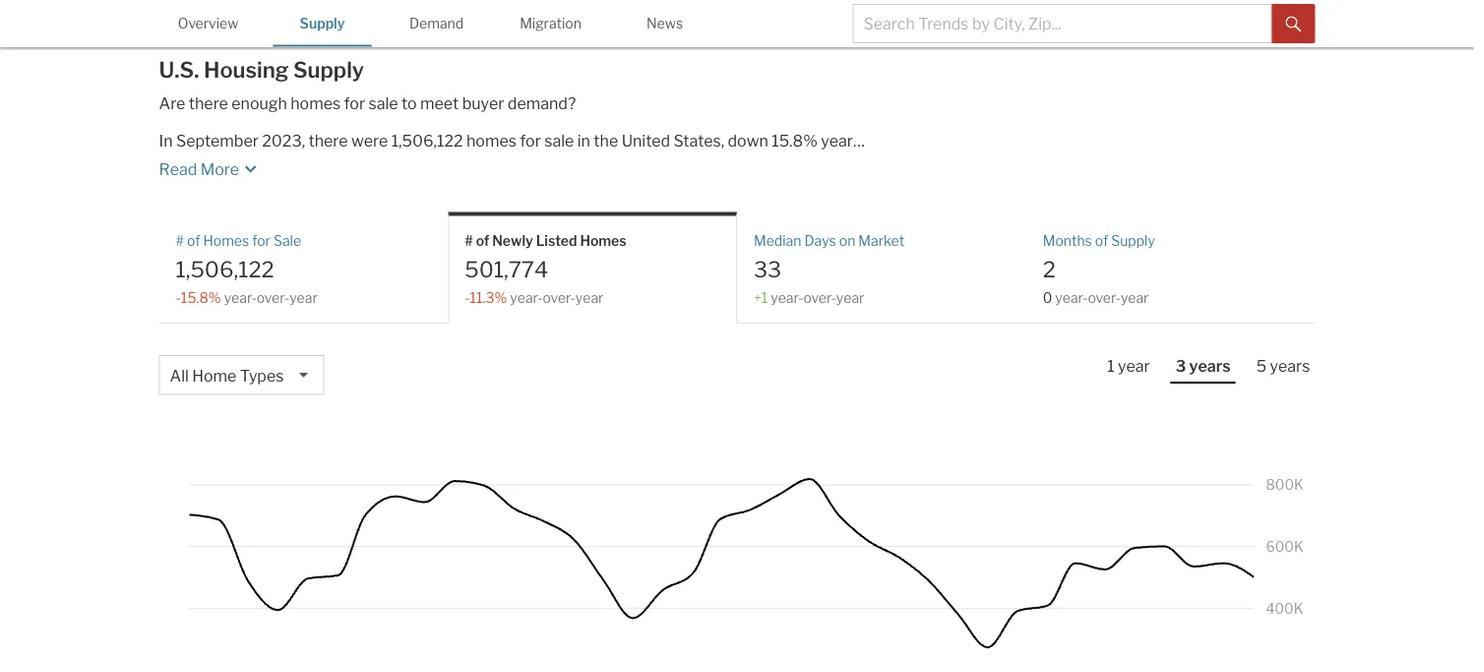 Task type: locate. For each thing, give the bounding box(es) containing it.
meet
[[420, 94, 459, 113]]

states,
[[674, 131, 724, 150]]

15.8% inside # of homes for sale 1,506,122 -15.8% year-over-year
[[181, 290, 221, 306]]

in september 2023, there were 1,506,122 homes for sale in the united states, down 15.8% year …
[[159, 131, 865, 150]]

on
[[839, 233, 856, 250]]

1 horizontal spatial homes
[[467, 131, 517, 150]]

0 horizontal spatial 15.8%
[[181, 290, 221, 306]]

1 horizontal spatial #
[[465, 233, 473, 250]]

of inside # of homes for sale 1,506,122 -15.8% year-over-year
[[187, 233, 200, 250]]

of inside # of newly listed homes 501,774 -11.3% year-over-year
[[476, 233, 489, 250]]

months of supply 2 0 year-over-year
[[1043, 233, 1155, 306]]

1 horizontal spatial for
[[344, 94, 365, 113]]

3 year- from the left
[[771, 290, 804, 306]]

1 vertical spatial sale
[[545, 131, 574, 150]]

homes inside # of homes for sale 1,506,122 -15.8% year-over-year
[[203, 233, 249, 250]]

1 year- from the left
[[224, 290, 257, 306]]

migration
[[520, 15, 582, 32]]

for
[[344, 94, 365, 113], [520, 131, 541, 150], [252, 233, 271, 250]]

0 horizontal spatial homes
[[203, 233, 249, 250]]

supply down supply link
[[293, 57, 364, 83]]

1 vertical spatial for
[[520, 131, 541, 150]]

over- down listed
[[543, 290, 576, 306]]

overview
[[178, 15, 239, 32]]

of down read more
[[187, 233, 200, 250]]

of inside months of supply 2 0 year-over-year
[[1095, 233, 1109, 250]]

0 horizontal spatial -
[[176, 290, 181, 306]]

1 horizontal spatial homes
[[580, 233, 627, 250]]

501,774
[[465, 256, 549, 283]]

15.8% up home
[[181, 290, 221, 306]]

year down on
[[836, 290, 865, 306]]

news
[[647, 15, 683, 32]]

- inside # of homes for sale 1,506,122 -15.8% year-over-year
[[176, 290, 181, 306]]

over- down sale
[[257, 290, 290, 306]]

homes down "buyer"
[[467, 131, 517, 150]]

1 horizontal spatial of
[[476, 233, 489, 250]]

year up 1 year
[[1121, 290, 1149, 306]]

2 horizontal spatial for
[[520, 131, 541, 150]]

15.8%
[[772, 131, 818, 150], [181, 290, 221, 306]]

there right are
[[189, 94, 228, 113]]

0 vertical spatial homes
[[291, 94, 341, 113]]

september
[[176, 131, 259, 150]]

supply up 'u.s. housing supply'
[[300, 15, 345, 32]]

# inside # of homes for sale 1,506,122 -15.8% year-over-year
[[176, 233, 184, 250]]

over- down days
[[804, 290, 836, 306]]

1,506,122 down sale
[[176, 256, 274, 283]]

median
[[754, 233, 802, 250]]

over-
[[257, 290, 290, 306], [543, 290, 576, 306], [804, 290, 836, 306], [1088, 290, 1121, 306]]

2 horizontal spatial of
[[1095, 233, 1109, 250]]

year- right 0
[[1055, 290, 1088, 306]]

migration link
[[502, 0, 600, 45]]

year inside median days on market 33 +1 year-over-year
[[836, 290, 865, 306]]

# inside # of newly listed homes 501,774 -11.3% year-over-year
[[465, 233, 473, 250]]

1 # from the left
[[176, 233, 184, 250]]

1 horizontal spatial sale
[[545, 131, 574, 150]]

3
[[1176, 357, 1186, 376]]

1,506,122 inside # of homes for sale 1,506,122 -15.8% year-over-year
[[176, 256, 274, 283]]

0 vertical spatial 15.8%
[[772, 131, 818, 150]]

0 vertical spatial for
[[344, 94, 365, 113]]

# of homes for sale 1,506,122 -15.8% year-over-year
[[176, 233, 318, 306]]

down
[[728, 131, 768, 150]]

years
[[1190, 357, 1231, 376], [1270, 357, 1310, 376]]

years inside 3 years button
[[1190, 357, 1231, 376]]

2 - from the left
[[465, 290, 470, 306]]

…
[[853, 131, 865, 150]]

submit search image
[[1286, 16, 1302, 32]]

year down listed
[[576, 290, 604, 306]]

Search Trends by City, Zip... search field
[[853, 4, 1272, 43]]

supply link
[[273, 0, 372, 45]]

1 horizontal spatial years
[[1270, 357, 1310, 376]]

read
[[159, 160, 197, 179]]

# down read
[[176, 233, 184, 250]]

1 year
[[1107, 357, 1150, 376]]

- down 501,774
[[465, 290, 470, 306]]

1 over- from the left
[[257, 290, 290, 306]]

of left 'newly'
[[476, 233, 489, 250]]

supply right months
[[1111, 233, 1155, 250]]

1 vertical spatial 1,506,122
[[176, 256, 274, 283]]

sale left in
[[545, 131, 574, 150]]

the
[[594, 131, 618, 150]]

year inside # of homes for sale 1,506,122 -15.8% year-over-year
[[290, 290, 318, 306]]

0 horizontal spatial years
[[1190, 357, 1231, 376]]

3 over- from the left
[[804, 290, 836, 306]]

0 horizontal spatial for
[[252, 233, 271, 250]]

supply for u.s. housing supply
[[293, 57, 364, 83]]

year-
[[224, 290, 257, 306], [510, 290, 543, 306], [771, 290, 804, 306], [1055, 290, 1088, 306]]

1 - from the left
[[176, 290, 181, 306]]

sale left to
[[369, 94, 398, 113]]

1 vertical spatial supply
[[293, 57, 364, 83]]

1,506,122 down meet
[[391, 131, 463, 150]]

33
[[754, 256, 782, 283]]

for left sale
[[252, 233, 271, 250]]

home
[[192, 367, 237, 386]]

year- up all home types
[[224, 290, 257, 306]]

year inside # of newly listed homes 501,774 -11.3% year-over-year
[[576, 290, 604, 306]]

1 horizontal spatial 1,506,122
[[391, 131, 463, 150]]

for down demand?
[[520, 131, 541, 150]]

1 homes from the left
[[203, 233, 249, 250]]

-
[[176, 290, 181, 306], [465, 290, 470, 306]]

of for 2
[[1095, 233, 1109, 250]]

homes
[[203, 233, 249, 250], [580, 233, 627, 250]]

# left 'newly'
[[465, 233, 473, 250]]

housing
[[204, 57, 289, 83]]

5
[[1257, 357, 1267, 376]]

news link
[[616, 0, 714, 45]]

of right months
[[1095, 233, 1109, 250]]

u.s.
[[159, 57, 199, 83]]

years right 5
[[1270, 357, 1310, 376]]

0 horizontal spatial of
[[187, 233, 200, 250]]

2 year- from the left
[[510, 290, 543, 306]]

of for 1,506,122
[[187, 233, 200, 250]]

2 # from the left
[[465, 233, 473, 250]]

year inside months of supply 2 0 year-over-year
[[1121, 290, 1149, 306]]

of
[[187, 233, 200, 250], [476, 233, 489, 250], [1095, 233, 1109, 250]]

year right 1
[[1118, 357, 1150, 376]]

+1
[[754, 290, 768, 306]]

year- inside months of supply 2 0 year-over-year
[[1055, 290, 1088, 306]]

2 homes from the left
[[580, 233, 627, 250]]

there
[[189, 94, 228, 113], [309, 131, 348, 150]]

supply
[[300, 15, 345, 32], [293, 57, 364, 83], [1111, 233, 1155, 250]]

#
[[176, 233, 184, 250], [465, 233, 473, 250]]

year- down 501,774
[[510, 290, 543, 306]]

5 years
[[1257, 357, 1310, 376]]

years for 3 years
[[1190, 357, 1231, 376]]

year
[[821, 131, 853, 150], [290, 290, 318, 306], [576, 290, 604, 306], [836, 290, 865, 306], [1121, 290, 1149, 306], [1118, 357, 1150, 376]]

2 over- from the left
[[543, 290, 576, 306]]

year- right +1 at right
[[771, 290, 804, 306]]

- for 501,774
[[465, 290, 470, 306]]

0 vertical spatial 1,506,122
[[391, 131, 463, 150]]

year inside button
[[1118, 357, 1150, 376]]

0 horizontal spatial 1,506,122
[[176, 256, 274, 283]]

3 of from the left
[[1095, 233, 1109, 250]]

united
[[622, 131, 670, 150]]

0 horizontal spatial #
[[176, 233, 184, 250]]

homes right listed
[[580, 233, 627, 250]]

market
[[859, 233, 905, 250]]

1 vertical spatial 15.8%
[[181, 290, 221, 306]]

read more link
[[159, 152, 968, 181]]

homes
[[291, 94, 341, 113], [467, 131, 517, 150]]

2 years from the left
[[1270, 357, 1310, 376]]

1 of from the left
[[187, 233, 200, 250]]

years inside 5 years button
[[1270, 357, 1310, 376]]

were
[[351, 131, 388, 150]]

supply for months of supply 2 0 year-over-year
[[1111, 233, 1155, 250]]

4 over- from the left
[[1088, 290, 1121, 306]]

1 vertical spatial homes
[[467, 131, 517, 150]]

- inside # of newly listed homes 501,774 -11.3% year-over-year
[[465, 290, 470, 306]]

1,506,122
[[391, 131, 463, 150], [176, 256, 274, 283]]

11.3%
[[470, 290, 507, 306]]

15.8% right "down"
[[772, 131, 818, 150]]

buyer
[[462, 94, 504, 113]]

2 of from the left
[[476, 233, 489, 250]]

- up all
[[176, 290, 181, 306]]

supply inside months of supply 2 0 year-over-year
[[1111, 233, 1155, 250]]

1 years from the left
[[1190, 357, 1231, 376]]

1 horizontal spatial -
[[465, 290, 470, 306]]

for up were
[[344, 94, 365, 113]]

2 vertical spatial supply
[[1111, 233, 1155, 250]]

2 vertical spatial for
[[252, 233, 271, 250]]

0 horizontal spatial sale
[[369, 94, 398, 113]]

there left were
[[309, 131, 348, 150]]

over- inside # of newly listed homes 501,774 -11.3% year-over-year
[[543, 290, 576, 306]]

0 horizontal spatial there
[[189, 94, 228, 113]]

homes left sale
[[203, 233, 249, 250]]

are there enough homes for sale to meet buyer demand?
[[159, 94, 576, 113]]

0 horizontal spatial homes
[[291, 94, 341, 113]]

years right '3'
[[1190, 357, 1231, 376]]

newly
[[492, 233, 533, 250]]

year down sale
[[290, 290, 318, 306]]

homes up '2023,' on the left top
[[291, 94, 341, 113]]

months
[[1043, 233, 1092, 250]]

sale
[[369, 94, 398, 113], [545, 131, 574, 150]]

4 year- from the left
[[1055, 290, 1088, 306]]

over- right 0
[[1088, 290, 1121, 306]]

1 vertical spatial there
[[309, 131, 348, 150]]

for inside # of homes for sale 1,506,122 -15.8% year-over-year
[[252, 233, 271, 250]]

more
[[201, 160, 239, 179]]



Task type: vqa. For each thing, say whether or not it's contained in the screenshot.


Task type: describe. For each thing, give the bounding box(es) containing it.
days
[[805, 233, 836, 250]]

overview link
[[159, 0, 257, 45]]

0 vertical spatial there
[[189, 94, 228, 113]]

1 horizontal spatial 15.8%
[[772, 131, 818, 150]]

year- inside # of newly listed homes 501,774 -11.3% year-over-year
[[510, 290, 543, 306]]

in
[[159, 131, 173, 150]]

year right "down"
[[821, 131, 853, 150]]

years for 5 years
[[1270, 357, 1310, 376]]

demand
[[409, 15, 464, 32]]

all home types
[[170, 367, 284, 386]]

listed
[[536, 233, 577, 250]]

demand link
[[387, 0, 486, 45]]

1
[[1107, 357, 1115, 376]]

0
[[1043, 290, 1053, 306]]

3 years
[[1176, 357, 1231, 376]]

# of newly listed homes 501,774 -11.3% year-over-year
[[465, 233, 627, 306]]

over- inside months of supply 2 0 year-over-year
[[1088, 290, 1121, 306]]

5 years button
[[1252, 356, 1315, 382]]

3 years button
[[1171, 356, 1236, 384]]

0 vertical spatial supply
[[300, 15, 345, 32]]

year- inside # of homes for sale 1,506,122 -15.8% year-over-year
[[224, 290, 257, 306]]

are
[[159, 94, 185, 113]]

sale
[[274, 233, 301, 250]]

1,506,122 for -
[[176, 256, 274, 283]]

# for 1,506,122
[[176, 233, 184, 250]]

2023,
[[262, 131, 305, 150]]

over- inside median days on market 33 +1 year-over-year
[[804, 290, 836, 306]]

year- inside median days on market 33 +1 year-over-year
[[771, 290, 804, 306]]

0 vertical spatial sale
[[369, 94, 398, 113]]

1,506,122 for homes
[[391, 131, 463, 150]]

1 year button
[[1102, 356, 1155, 382]]

over- inside # of homes for sale 1,506,122 -15.8% year-over-year
[[257, 290, 290, 306]]

u.s. housing supply
[[159, 57, 364, 83]]

demand?
[[508, 94, 576, 113]]

read more
[[159, 160, 239, 179]]

# for 501,774
[[465, 233, 473, 250]]

enough
[[232, 94, 287, 113]]

- for 1,506,122
[[176, 290, 181, 306]]

all
[[170, 367, 189, 386]]

of for 501,774
[[476, 233, 489, 250]]

2
[[1043, 256, 1056, 283]]

median days on market 33 +1 year-over-year
[[754, 233, 905, 306]]

homes inside # of newly listed homes 501,774 -11.3% year-over-year
[[580, 233, 627, 250]]

types
[[240, 367, 284, 386]]

to
[[402, 94, 417, 113]]

in
[[578, 131, 590, 150]]

1 horizontal spatial there
[[309, 131, 348, 150]]



